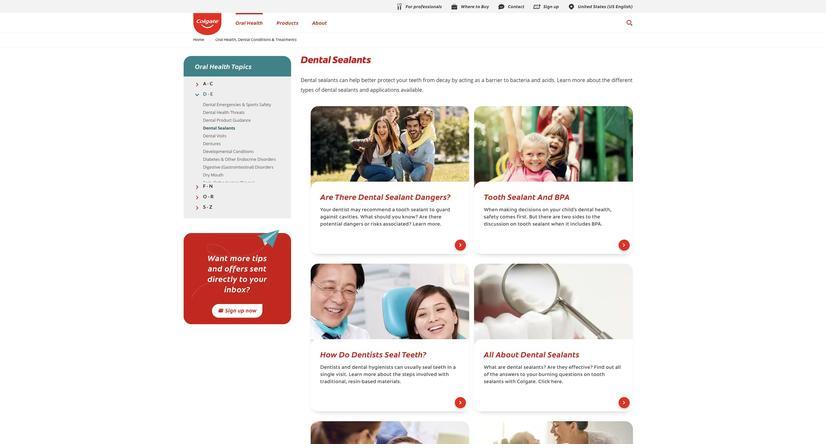 Task type: vqa. For each thing, say whether or not it's contained in the screenshot.


Task type: locate. For each thing, give the bounding box(es) containing it.
0 horizontal spatial on
[[510, 222, 517, 227]]

sealants
[[333, 53, 371, 66], [218, 125, 235, 131], [548, 349, 579, 359]]

1 horizontal spatial with
[[505, 380, 516, 385]]

hygienists
[[369, 365, 393, 370]]

dental up sides
[[578, 208, 594, 213]]

dental up resin-
[[352, 365, 367, 370]]

0 vertical spatial about
[[587, 77, 601, 84]]

1 horizontal spatial are
[[553, 215, 560, 220]]

can left help
[[339, 77, 348, 84]]

with inside dentists and dental hygienists can usually seal teeth in a single visit. learn more about the steps involved with traditional, resin-based materials.
[[438, 373, 449, 377]]

0 vertical spatial of
[[315, 86, 320, 93]]

1 horizontal spatial teeth
[[433, 365, 446, 370]]

safety
[[484, 215, 499, 220]]

oral for oral health topics
[[195, 62, 208, 71]]

of right types
[[315, 86, 320, 93]]

what down all
[[484, 365, 497, 370]]

early
[[203, 180, 212, 185]]

it
[[566, 222, 569, 227]]

2 vertical spatial sealants
[[548, 349, 579, 359]]

risks
[[371, 222, 382, 227]]

for professionals icon image
[[395, 3, 403, 11]]

diabetes
[[203, 156, 220, 162]]

cavities.
[[339, 215, 359, 220]]

how
[[320, 349, 337, 359]]

more left tips
[[230, 252, 250, 263]]

0 horizontal spatial of
[[315, 86, 320, 93]]

- right f
[[207, 184, 208, 189]]

dental up answers
[[507, 365, 522, 370]]

tooth sealant and bpa
[[484, 191, 570, 202]]

0 horizontal spatial oral
[[195, 62, 208, 71]]

what inside your dentist may recommend a tooth sealant to guard against cavities. what should you know? are there potential dangers or risks associated? learn more.
[[360, 215, 373, 220]]

your down sealants?
[[527, 373, 537, 377]]

dentists up hygienists
[[352, 349, 383, 359]]

the inside dentists and dental hygienists can usually seal teeth in a single visit. learn more about the steps involved with traditional, resin-based materials.
[[393, 373, 401, 377]]

2 vertical spatial sealants
[[484, 380, 504, 385]]

teeth up the available.
[[409, 77, 422, 84]]

teeth inside dentists and dental hygienists can usually seal teeth in a single visit. learn more about the steps involved with traditional, resin-based materials.
[[433, 365, 446, 370]]

tooth down 'first.'
[[518, 222, 531, 227]]

the inside what are dental sealants? are they effective? find out all of the answers to your burning questions on tooth sealants with colgate. click here.
[[490, 373, 498, 377]]

colgate.
[[517, 380, 537, 385]]

the left 'different'
[[602, 77, 610, 84]]

to left guard
[[430, 208, 435, 213]]

0 vertical spatial health
[[247, 19, 263, 26]]

2 vertical spatial more
[[364, 373, 376, 377]]

1 vertical spatial tooth
[[518, 222, 531, 227]]

all
[[615, 365, 621, 370]]

about down hygienists
[[377, 373, 392, 377]]

are right know?
[[419, 215, 427, 220]]

1 horizontal spatial about
[[587, 77, 601, 84]]

1 horizontal spatial learn
[[413, 222, 426, 227]]

oral inside oral health topics dropdown button
[[195, 62, 208, 71]]

tooth inside when making decisions on your child's dental health, safety comes first. but there are two sides to the discussion on tooth sealant when it includes bpa.
[[518, 222, 531, 227]]

about right all
[[496, 349, 519, 359]]

and left offers on the bottom left
[[208, 263, 223, 274]]

d - e menu
[[183, 101, 291, 187]]

a up the you
[[392, 208, 395, 213]]

are
[[320, 191, 333, 202], [419, 215, 427, 220], [547, 365, 556, 370]]

dental inside what are dental sealants? are they effective? find out all of the answers to your burning questions on tooth sealants with colgate. click here.
[[507, 365, 522, 370]]

steps
[[402, 373, 415, 377]]

there up more.
[[429, 215, 442, 220]]

of down all
[[484, 373, 489, 377]]

sealants down dental product guidance link
[[218, 125, 235, 131]]

- inside popup button
[[207, 184, 208, 189]]

acids.
[[542, 77, 556, 84]]

more
[[572, 77, 585, 84], [230, 252, 250, 263], [364, 373, 376, 377]]

find
[[594, 365, 605, 370]]

offers
[[225, 263, 248, 274]]

more inside dentists and dental hygienists can usually seal teeth in a single visit. learn more about the steps involved with traditional, resin-based materials.
[[364, 373, 376, 377]]

are inside your dentist may recommend a tooth sealant to guard against cavities. what should you know? are there potential dangers or risks associated? learn more.
[[419, 215, 427, 220]]

0 vertical spatial with
[[438, 373, 449, 377]]

and left acids.
[[531, 77, 540, 84]]

dentists up single at the bottom
[[320, 365, 340, 370]]

2 horizontal spatial tooth
[[591, 373, 605, 377]]

1 horizontal spatial there
[[539, 215, 552, 220]]

learn down know?
[[413, 222, 426, 227]]

0 horizontal spatial sealants
[[218, 125, 235, 131]]

1 horizontal spatial can
[[395, 365, 403, 370]]

the up the "materials."
[[393, 373, 401, 377]]

1 horizontal spatial are
[[419, 215, 427, 220]]

- for o
[[208, 195, 209, 200]]

your inside dental sealants can help better protect your teeth from decay by acting as a barrier to bacteria and acids. learn more about the different types of dental sealants and applications available.
[[396, 77, 408, 84]]

questions
[[559, 373, 583, 377]]

1 there from the left
[[429, 215, 442, 220]]

sealant inside when making decisions on your child's dental health, safety comes first. but there are two sides to the discussion on tooth sealant when it includes bpa.
[[533, 222, 550, 227]]

s - z
[[203, 205, 212, 210]]

and up visit.
[[342, 365, 351, 370]]

tooth
[[396, 208, 410, 213], [518, 222, 531, 227], [591, 373, 605, 377]]

d - e
[[203, 92, 213, 97]]

tips
[[252, 252, 267, 263]]

0 vertical spatial learn
[[557, 77, 571, 84]]

health up product
[[217, 109, 229, 115]]

can up steps
[[395, 365, 403, 370]]

to right sides
[[586, 215, 591, 220]]

with down in at bottom right
[[438, 373, 449, 377]]

tooth down find
[[591, 373, 605, 377]]

None search field
[[626, 16, 633, 29]]

0 vertical spatial what
[[360, 215, 373, 220]]

potential
[[320, 222, 342, 227]]

a right in at bottom right
[[453, 365, 456, 370]]

1 vertical spatial sealant
[[533, 222, 550, 227]]

materials.
[[378, 380, 401, 385]]

by
[[452, 77, 458, 84]]

2 horizontal spatial a
[[482, 77, 484, 84]]

1 vertical spatial oral
[[215, 37, 223, 42]]

to up colgate.
[[520, 373, 525, 377]]

mouth
[[211, 172, 223, 178]]

learn right acids.
[[557, 77, 571, 84]]

0 vertical spatial sealant
[[411, 208, 428, 213]]

sealant
[[411, 208, 428, 213], [533, 222, 550, 227]]

oral up a
[[195, 62, 208, 71]]

- inside "popup button"
[[207, 82, 209, 87]]

0 vertical spatial teeth
[[409, 77, 422, 84]]

about
[[312, 19, 327, 26], [496, 349, 519, 359]]

involved
[[416, 373, 437, 377]]

health up the oral health, dental conditions & treatments
[[247, 19, 263, 26]]

they
[[557, 365, 568, 370]]

are up your
[[320, 191, 333, 202]]

sealant up the you
[[385, 191, 413, 202]]

help
[[349, 77, 360, 84]]

more right acids.
[[572, 77, 585, 84]]

the up "bpa."
[[592, 215, 600, 220]]

a right as
[[482, 77, 484, 84]]

1 vertical spatial a
[[392, 208, 395, 213]]

sealant
[[385, 191, 413, 202], [508, 191, 536, 202]]

about
[[587, 77, 601, 84], [377, 373, 392, 377]]

2 vertical spatial learn
[[349, 373, 362, 377]]

- left e
[[208, 92, 209, 97]]

about left 'different'
[[587, 77, 601, 84]]

1 vertical spatial what
[[484, 365, 497, 370]]

1 vertical spatial teeth
[[433, 365, 446, 370]]

- for f
[[207, 184, 208, 189]]

1 vertical spatial learn
[[413, 222, 426, 227]]

2 horizontal spatial on
[[584, 373, 590, 377]]

and
[[531, 77, 540, 84], [360, 86, 369, 93], [208, 263, 223, 274], [342, 365, 351, 370]]

there
[[335, 191, 357, 202]]

a inside your dentist may recommend a tooth sealant to guard against cavities. what should you know? are there potential dangers or risks associated? learn more.
[[392, 208, 395, 213]]

sealant up decisions
[[508, 191, 536, 202]]

0 horizontal spatial &
[[221, 156, 224, 162]]

oral health, dental conditions & treatments
[[215, 37, 297, 42]]

1 vertical spatial sealants
[[338, 86, 358, 93]]

with down answers
[[505, 380, 516, 385]]

your down tips
[[250, 273, 267, 284]]

sign up now link
[[212, 304, 263, 318]]

learn up resin-
[[349, 373, 362, 377]]

a inside dentists and dental hygienists can usually seal teeth in a single visit. learn more about the steps involved with traditional, resin-based materials.
[[453, 365, 456, 370]]

0 vertical spatial sealants
[[318, 77, 338, 84]]

a - c button
[[183, 81, 291, 87]]

on down comes
[[510, 222, 517, 227]]

sealants?
[[524, 365, 546, 370]]

health up c
[[210, 62, 230, 71]]

comes
[[500, 215, 516, 220]]

0 horizontal spatial learn
[[349, 373, 362, 377]]

making
[[499, 208, 517, 213]]

2 vertical spatial on
[[584, 373, 590, 377]]

oral up health,
[[236, 19, 246, 26]]

about right products
[[312, 19, 327, 26]]

up
[[238, 307, 244, 314]]

sealants down answers
[[484, 380, 504, 385]]

1 horizontal spatial on
[[542, 208, 549, 213]]

0 horizontal spatial about
[[377, 373, 392, 377]]

1 vertical spatial are
[[419, 215, 427, 220]]

0 horizontal spatial tooth
[[396, 208, 410, 213]]

can
[[339, 77, 348, 84], [395, 365, 403, 370]]

oral left health,
[[215, 37, 223, 42]]

teeth inside dental sealants can help better protect your teeth from decay by acting as a barrier to bacteria and acids. learn more about the different types of dental sealants and applications available.
[[409, 77, 422, 84]]

sealant down the but in the right of the page
[[533, 222, 550, 227]]

to right barrier
[[504, 77, 509, 84]]

1 vertical spatial dentists
[[320, 365, 340, 370]]

0 horizontal spatial can
[[339, 77, 348, 84]]

visit.
[[336, 373, 348, 377]]

0 vertical spatial &
[[272, 37, 275, 42]]

oral for oral health, dental conditions & treatments
[[215, 37, 223, 42]]

2 horizontal spatial more
[[572, 77, 585, 84]]

seal
[[422, 365, 432, 370]]

dentists inside dentists and dental hygienists can usually seal teeth in a single visit. learn more about the steps involved with traditional, resin-based materials.
[[320, 365, 340, 370]]

are up answers
[[498, 365, 506, 370]]

of inside dental sealants can help better protect your teeth from decay by acting as a barrier to bacteria and acids. learn more about the different types of dental sealants and applications available.
[[315, 86, 320, 93]]

more up based
[[364, 373, 376, 377]]

the left answers
[[490, 373, 498, 377]]

d - e button
[[183, 92, 291, 98]]

0 vertical spatial a
[[482, 77, 484, 84]]

0 horizontal spatial what
[[360, 215, 373, 220]]

1 vertical spatial about
[[496, 349, 519, 359]]

health for oral health topics
[[210, 62, 230, 71]]

dental
[[321, 86, 337, 93], [578, 208, 594, 213], [352, 365, 367, 370], [507, 365, 522, 370]]

tooth inside what are dental sealants? are they effective? find out all of the answers to your burning questions on tooth sealants with colgate. click here.
[[591, 373, 605, 377]]

but
[[529, 215, 537, 220]]

1 vertical spatial health
[[210, 62, 230, 71]]

2 horizontal spatial oral
[[236, 19, 246, 26]]

1 vertical spatial of
[[484, 373, 489, 377]]

home
[[193, 37, 204, 42]]

sealant up know?
[[411, 208, 428, 213]]

inbox?
[[224, 284, 250, 294]]

there right the but in the right of the page
[[539, 215, 552, 220]]

health inside dropdown button
[[210, 62, 230, 71]]

0 horizontal spatial sealant
[[385, 191, 413, 202]]

your left child's
[[550, 208, 561, 213]]

- right a
[[207, 82, 209, 87]]

sealants up help
[[333, 53, 371, 66]]

- right s at the top left of page
[[207, 205, 208, 210]]

disorders down endocrine
[[255, 164, 273, 170]]

0 vertical spatial conditions
[[251, 37, 271, 42]]

early orthodontics (braces) link
[[203, 180, 255, 185]]

your inside want more tips and offers sent directly to your inbox?
[[250, 273, 267, 284]]

2 horizontal spatial learn
[[557, 77, 571, 84]]

2 vertical spatial health
[[217, 109, 229, 115]]

1 vertical spatial can
[[395, 365, 403, 370]]

oral health topics button
[[183, 56, 291, 77]]

what
[[360, 215, 373, 220], [484, 365, 497, 370]]

a
[[482, 77, 484, 84], [392, 208, 395, 213], [453, 365, 456, 370]]

1 horizontal spatial dentists
[[352, 349, 383, 359]]

0 vertical spatial oral
[[236, 19, 246, 26]]

2 horizontal spatial are
[[547, 365, 556, 370]]

& left treatments
[[272, 37, 275, 42]]

0 horizontal spatial there
[[429, 215, 442, 220]]

0 horizontal spatial dentists
[[320, 365, 340, 370]]

different
[[612, 77, 633, 84]]

sealants down dental sealants
[[318, 77, 338, 84]]

0 vertical spatial are
[[320, 191, 333, 202]]

there inside when making decisions on your child's dental health, safety comes first. but there are two sides to the discussion on tooth sealant when it includes bpa.
[[539, 215, 552, 220]]

tooth up the you
[[396, 208, 410, 213]]

sealants up they
[[548, 349, 579, 359]]

your up the available.
[[396, 77, 408, 84]]

dental inside when making decisions on your child's dental health, safety comes first. but there are two sides to the discussion on tooth sealant when it includes bpa.
[[578, 208, 594, 213]]

are up "burning"
[[547, 365, 556, 370]]

and down better
[[360, 86, 369, 93]]

0 vertical spatial dentists
[[352, 349, 383, 359]]

1 horizontal spatial more
[[364, 373, 376, 377]]

- left r
[[208, 195, 209, 200]]

0 horizontal spatial a
[[392, 208, 395, 213]]

o
[[203, 195, 207, 200]]

paper airplane image
[[192, 227, 283, 304]]

conditions up endocrine
[[233, 148, 254, 154]]

want more tips and offers sent directly to your inbox?
[[207, 252, 267, 294]]

seal
[[385, 349, 400, 359]]

0 vertical spatial tooth
[[396, 208, 410, 213]]

to left sent
[[239, 273, 248, 284]]

dental right types
[[321, 86, 337, 93]]

conditions down oral health popup button
[[251, 37, 271, 42]]

1 vertical spatial more
[[230, 252, 250, 263]]

click
[[538, 380, 550, 385]]

0 horizontal spatial sealant
[[411, 208, 428, 213]]

& left other
[[221, 156, 224, 162]]

there inside your dentist may recommend a tooth sealant to guard against cavities. what should you know? are there potential dangers or risks associated? learn more.
[[429, 215, 442, 220]]

1 vertical spatial sealants
[[218, 125, 235, 131]]

2 vertical spatial are
[[547, 365, 556, 370]]

-
[[207, 82, 209, 87], [208, 92, 209, 97], [207, 184, 208, 189], [208, 195, 209, 200], [207, 205, 208, 210]]

sealant inside your dentist may recommend a tooth sealant to guard against cavities. what should you know? are there potential dangers or risks associated? learn more.
[[411, 208, 428, 213]]

when
[[551, 222, 564, 227]]

visits
[[217, 133, 226, 139]]

1 horizontal spatial tooth
[[518, 222, 531, 227]]

teeth left in at bottom right
[[433, 365, 446, 370]]

you
[[392, 215, 401, 220]]

tooth
[[484, 191, 506, 202]]

2 vertical spatial oral
[[195, 62, 208, 71]]

1 horizontal spatial sealant
[[533, 222, 550, 227]]

0 horizontal spatial more
[[230, 252, 250, 263]]

dentist
[[332, 208, 349, 213]]

dental sealants can help better protect your teeth from decay by acting as a barrier to bacteria and acids. learn more about the different types of dental sealants and applications available.
[[301, 77, 633, 93]]

all about dental sealants
[[484, 349, 579, 359]]

health,
[[224, 37, 237, 42]]

on down effective?
[[584, 373, 590, 377]]

your inside when making decisions on your child's dental health, safety comes first. but there are two sides to the discussion on tooth sealant when it includes bpa.
[[550, 208, 561, 213]]

orthodontics
[[213, 180, 239, 185]]

1 horizontal spatial about
[[496, 349, 519, 359]]

dangers
[[344, 222, 363, 227]]

0 horizontal spatial with
[[438, 373, 449, 377]]

a inside dental sealants can help better protect your teeth from decay by acting as a barrier to bacteria and acids. learn more about the different types of dental sealants and applications available.
[[482, 77, 484, 84]]

what up or in the left of the page
[[360, 215, 373, 220]]

when making decisions on your child's dental health, safety comes first. but there are two sides to the discussion on tooth sealant when it includes bpa.
[[484, 208, 612, 227]]

are up when
[[553, 215, 560, 220]]

dental inside dentists and dental hygienists can usually seal teeth in a single visit. learn more about the steps involved with traditional, resin-based materials.
[[352, 365, 367, 370]]

0 horizontal spatial about
[[312, 19, 327, 26]]

to
[[504, 77, 509, 84], [430, 208, 435, 213], [586, 215, 591, 220], [239, 273, 248, 284], [520, 373, 525, 377]]

dental product guidance link
[[203, 117, 251, 123]]

& left sports
[[242, 101, 245, 107]]

0 vertical spatial sealants
[[333, 53, 371, 66]]

0 horizontal spatial teeth
[[409, 77, 422, 84]]

- inside 'popup button'
[[207, 205, 208, 210]]

applications
[[370, 86, 399, 93]]

0 vertical spatial can
[[339, 77, 348, 84]]

2 vertical spatial tooth
[[591, 373, 605, 377]]

0 horizontal spatial are
[[498, 365, 506, 370]]

teeth for how do dentists seal teeth?
[[433, 365, 446, 370]]

0 vertical spatial more
[[572, 77, 585, 84]]

disorders right endocrine
[[257, 156, 276, 162]]

1 horizontal spatial of
[[484, 373, 489, 377]]

more inside dental sealants can help better protect your teeth from decay by acting as a barrier to bacteria and acids. learn more about the different types of dental sealants and applications available.
[[572, 77, 585, 84]]

here.
[[551, 380, 563, 385]]

1 horizontal spatial sealant
[[508, 191, 536, 202]]

and inside dentists and dental hygienists can usually seal teeth in a single visit. learn more about the steps involved with traditional, resin-based materials.
[[342, 365, 351, 370]]

1 horizontal spatial oral
[[215, 37, 223, 42]]

on down and
[[542, 208, 549, 213]]

sealants down help
[[338, 86, 358, 93]]

emergencies
[[217, 101, 241, 107]]

to inside want more tips and offers sent directly to your inbox?
[[239, 273, 248, 284]]

a
[[203, 82, 206, 87]]

f - n
[[203, 184, 213, 189]]

1 horizontal spatial what
[[484, 365, 497, 370]]

against
[[320, 215, 338, 220]]

on
[[542, 208, 549, 213], [510, 222, 517, 227], [584, 373, 590, 377]]

diabetes & other endocrine disorders link
[[203, 156, 276, 162]]

to inside your dentist may recommend a tooth sealant to guard against cavities. what should you know? are there potential dangers or risks associated? learn more.
[[430, 208, 435, 213]]

2 there from the left
[[539, 215, 552, 220]]

teeth for dental sealants
[[409, 77, 422, 84]]



Task type: describe. For each thing, give the bounding box(es) containing it.
dangers?
[[415, 191, 451, 202]]

z
[[209, 205, 212, 210]]

guard
[[436, 208, 450, 213]]

the inside when making decisions on your child's dental health, safety comes first. but there are two sides to the discussion on tooth sealant when it includes bpa.
[[592, 215, 600, 220]]

(gastrointestinal)
[[221, 164, 254, 170]]

a - c
[[203, 82, 213, 87]]

to inside when making decisions on your child's dental health, safety comes first. but there are two sides to the discussion on tooth sealant when it includes bpa.
[[586, 215, 591, 220]]

- for s
[[207, 205, 208, 210]]

do
[[339, 349, 350, 359]]

discussion
[[484, 222, 509, 227]]

where to buy icon image
[[450, 3, 458, 11]]

sign
[[225, 307, 237, 314]]

d
[[203, 92, 207, 97]]

1 vertical spatial on
[[510, 222, 517, 227]]

sealants inside dental emergencies & sports safety dental health threats dental product guidance dental sealants dental visits dentures developmental conditions diabetes & other endocrine disorders digestive (gastrointestinal) disorders dry mouth early orthodontics (braces)
[[218, 125, 235, 131]]

1 vertical spatial disorders
[[255, 164, 273, 170]]

first.
[[517, 215, 528, 220]]

your inside what are dental sealants? are they effective? find out all of the answers to your burning questions on tooth sealants with colgate. click here.
[[527, 373, 537, 377]]

out
[[606, 365, 614, 370]]

dentures link
[[203, 141, 221, 146]]

o - r
[[203, 195, 214, 200]]

health inside dental emergencies & sports safety dental health threats dental product guidance dental sealants dental visits dentures developmental conditions diabetes & other endocrine disorders digestive (gastrointestinal) disorders dry mouth early orthodontics (braces)
[[217, 109, 229, 115]]

sides
[[572, 215, 585, 220]]

s - z button
[[183, 205, 291, 210]]

bacteria
[[510, 77, 530, 84]]

what inside what are dental sealants? are they effective? find out all of the answers to your burning questions on tooth sealants with colgate. click here.
[[484, 365, 497, 370]]

1 vertical spatial &
[[242, 101, 245, 107]]

oral for oral health
[[236, 19, 246, 26]]

e
[[210, 92, 213, 97]]

with inside what are dental sealants? are they effective? find out all of the answers to your burning questions on tooth sealants with colgate. click here.
[[505, 380, 516, 385]]

bpa
[[555, 191, 570, 202]]

directly
[[207, 273, 237, 284]]

about inside dentists and dental hygienists can usually seal teeth in a single visit. learn more about the steps involved with traditional, resin-based materials.
[[377, 373, 392, 377]]

dental visits link
[[203, 133, 226, 139]]

digestive (gastrointestinal) disorders link
[[203, 164, 273, 170]]

are inside what are dental sealants? are they effective? find out all of the answers to your burning questions on tooth sealants with colgate. click here.
[[547, 365, 556, 370]]

c
[[210, 82, 213, 87]]

home link
[[189, 37, 208, 42]]

f
[[203, 184, 206, 189]]

o - r button
[[183, 194, 291, 200]]

developmental conditions link
[[203, 148, 254, 154]]

conditions inside dental emergencies & sports safety dental health threats dental product guidance dental sealants dental visits dentures developmental conditions diabetes & other endocrine disorders digestive (gastrointestinal) disorders dry mouth early orthodontics (braces)
[[233, 148, 254, 154]]

oral health topics
[[195, 62, 252, 71]]

sign up now
[[225, 307, 257, 314]]

to inside what are dental sealants? are they effective? find out all of the answers to your burning questions on tooth sealants with colgate. click here.
[[520, 373, 525, 377]]

in
[[447, 365, 452, 370]]

guidance
[[233, 117, 251, 123]]

recommend
[[362, 208, 391, 213]]

based
[[362, 380, 376, 385]]

n
[[209, 184, 213, 189]]

acting
[[459, 77, 473, 84]]

and inside want more tips and offers sent directly to your inbox?
[[208, 263, 223, 274]]

dental health threats link
[[203, 109, 245, 115]]

of inside what are dental sealants? are they effective? find out all of the answers to your burning questions on tooth sealants with colgate. click here.
[[484, 373, 489, 377]]

from
[[423, 77, 435, 84]]

how do dentists seal teeth?
[[320, 349, 427, 359]]

are inside when making decisions on your child's dental health, safety comes first. but there are two sides to the discussion on tooth sealant when it includes bpa.
[[553, 215, 560, 220]]

sent
[[250, 263, 267, 274]]

2 horizontal spatial sealants
[[548, 349, 579, 359]]

more inside want more tips and offers sent directly to your inbox?
[[230, 252, 250, 263]]

0 vertical spatial on
[[542, 208, 549, 213]]

other
[[225, 156, 236, 162]]

1 horizontal spatial sealants
[[333, 53, 371, 66]]

on inside what are dental sealants? are they effective? find out all of the answers to your burning questions on tooth sealants with colgate. click here.
[[584, 373, 590, 377]]

more.
[[428, 222, 441, 227]]

bpa.
[[592, 222, 603, 227]]

location icon image
[[568, 3, 575, 11]]

learn inside your dentist may recommend a tooth sealant to guard against cavities. what should you know? are there potential dangers or risks associated? learn more.
[[413, 222, 426, 227]]

sealants inside what are dental sealants? are they effective? find out all of the answers to your burning questions on tooth sealants with colgate. click here.
[[484, 380, 504, 385]]

colgate® logo image
[[193, 13, 221, 35]]

dental emergencies & sports safety dental health threats dental product guidance dental sealants dental visits dentures developmental conditions diabetes & other endocrine disorders digestive (gastrointestinal) disorders dry mouth early orthodontics (braces)
[[203, 101, 276, 185]]

your
[[320, 208, 331, 213]]

f - n button
[[183, 184, 291, 189]]

- for d
[[208, 92, 209, 97]]

are inside what are dental sealants? are they effective? find out all of the answers to your burning questions on tooth sealants with colgate. click here.
[[498, 365, 506, 370]]

child's
[[562, 208, 577, 213]]

0 horizontal spatial are
[[320, 191, 333, 202]]

- for a
[[207, 82, 209, 87]]

dental sealants link
[[203, 125, 235, 131]]

product
[[217, 117, 232, 123]]

1 sealant from the left
[[385, 191, 413, 202]]

can inside dental sealants can help better protect your teeth from decay by acting as a barrier to bacteria and acids. learn more about the different types of dental sealants and applications available.
[[339, 77, 348, 84]]

s
[[203, 205, 206, 210]]

effective?
[[569, 365, 593, 370]]

threats
[[230, 109, 245, 115]]

2 horizontal spatial &
[[272, 37, 275, 42]]

dry mouth link
[[203, 172, 223, 178]]

digestive
[[203, 164, 220, 170]]

learn inside dental sealants can help better protect your teeth from decay by acting as a barrier to bacteria and acids. learn more about the different types of dental sealants and applications available.
[[557, 77, 571, 84]]

types
[[301, 86, 314, 93]]

dentures
[[203, 141, 221, 146]]

dental inside dental sealants can help better protect your teeth from decay by acting as a barrier to bacteria and acids. learn more about the different types of dental sealants and applications available.
[[301, 77, 317, 84]]

sign up icon image
[[533, 3, 541, 11]]

burning
[[539, 373, 558, 377]]

dental emergencies & sports safety link
[[203, 101, 271, 107]]

dental sealants
[[301, 53, 371, 66]]

your dentist may recommend a tooth sealant to guard against cavities. what should you know? are there potential dangers or risks associated? learn more.
[[320, 208, 450, 227]]

dry
[[203, 172, 210, 178]]

health for oral health
[[247, 19, 263, 26]]

dentists and dental hygienists can usually seal teeth in a single visit. learn more about the steps involved with traditional, resin-based materials.
[[320, 365, 456, 385]]

0 vertical spatial about
[[312, 19, 327, 26]]

2 sealant from the left
[[508, 191, 536, 202]]

now
[[246, 307, 257, 314]]

0 vertical spatial disorders
[[257, 156, 276, 162]]

can inside dentists and dental hygienists can usually seal teeth in a single visit. learn more about the steps involved with traditional, resin-based materials.
[[395, 365, 403, 370]]

single
[[320, 373, 335, 377]]

2 vertical spatial &
[[221, 156, 224, 162]]

learn inside dentists and dental hygienists can usually seal teeth in a single visit. learn more about the steps involved with traditional, resin-based materials.
[[349, 373, 362, 377]]

contact icon image
[[498, 3, 505, 11]]

oral health button
[[236, 19, 263, 26]]

oral health, dental conditions & treatments link
[[211, 37, 301, 42]]

tooth inside your dentist may recommend a tooth sealant to guard against cavities. what should you know? are there potential dangers or risks associated? learn more.
[[396, 208, 410, 213]]

dental inside dental sealants can help better protect your teeth from decay by acting as a barrier to bacteria and acids. learn more about the different types of dental sealants and applications available.
[[321, 86, 337, 93]]

resin-
[[348, 380, 362, 385]]

about inside dental sealants can help better protect your teeth from decay by acting as a barrier to bacteria and acids. learn more about the different types of dental sealants and applications available.
[[587, 77, 601, 84]]

teeth?
[[402, 349, 427, 359]]

are there dental sealant dangers?
[[320, 191, 451, 202]]

the inside dental sealants can help better protect your teeth from decay by acting as a barrier to bacteria and acids. learn more about the different types of dental sealants and applications available.
[[602, 77, 610, 84]]

to inside dental sealants can help better protect your teeth from decay by acting as a barrier to bacteria and acids. learn more about the different types of dental sealants and applications available.
[[504, 77, 509, 84]]



